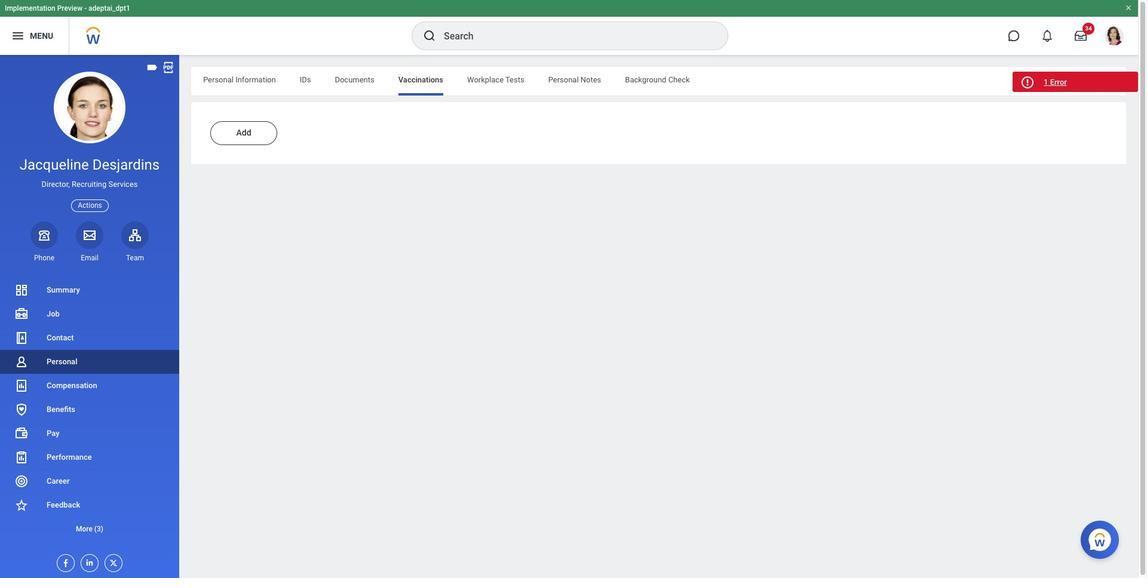 Task type: locate. For each thing, give the bounding box(es) containing it.
performance link
[[0, 446, 179, 470]]

summary
[[47, 286, 80, 295]]

justify image
[[11, 29, 25, 43]]

personal
[[203, 75, 234, 84], [549, 75, 579, 84], [47, 357, 77, 366]]

career
[[47, 477, 70, 486]]

personal image
[[14, 355, 29, 369]]

34
[[1086, 25, 1093, 32]]

personal inside personal link
[[47, 357, 77, 366]]

phone button
[[30, 222, 58, 263]]

compensation link
[[0, 374, 179, 398]]

feedback link
[[0, 494, 179, 518]]

personal down contact
[[47, 357, 77, 366]]

navigation pane region
[[0, 55, 179, 579]]

add
[[236, 128, 251, 137]]

email
[[81, 254, 99, 262]]

compensation
[[47, 381, 97, 390]]

benefits link
[[0, 398, 179, 422]]

1 error button
[[1013, 72, 1139, 92]]

actions button
[[71, 199, 109, 212]]

0 horizontal spatial personal
[[47, 357, 77, 366]]

personal left notes
[[549, 75, 579, 84]]

personal for personal information
[[203, 75, 234, 84]]

menu banner
[[0, 0, 1139, 55]]

job
[[47, 310, 60, 319]]

contact image
[[14, 331, 29, 345]]

workplace
[[467, 75, 504, 84]]

implementation
[[5, 4, 55, 13]]

preview
[[57, 4, 83, 13]]

more (3)
[[76, 525, 103, 534]]

career link
[[0, 470, 179, 494]]

inbox large image
[[1075, 30, 1087, 42]]

1
[[1044, 78, 1049, 87]]

jacqueline desjardins
[[20, 157, 160, 173]]

phone jacqueline desjardins element
[[30, 253, 58, 263]]

summary link
[[0, 279, 179, 302]]

more
[[76, 525, 93, 534]]

career image
[[14, 475, 29, 489]]

2 horizontal spatial personal
[[549, 75, 579, 84]]

facebook image
[[57, 555, 71, 568]]

ids
[[300, 75, 311, 84]]

benefits image
[[14, 403, 29, 417]]

personal notes
[[549, 75, 602, 84]]

tests
[[506, 75, 525, 84]]

documents
[[335, 75, 375, 84]]

pay link
[[0, 422, 179, 446]]

recruiting
[[72, 180, 107, 189]]

actions
[[78, 201, 102, 210]]

team jacqueline desjardins element
[[121, 253, 149, 263]]

1 error
[[1044, 78, 1068, 87]]

list containing summary
[[0, 279, 179, 542]]

close environment banner image
[[1126, 4, 1133, 11]]

tag image
[[146, 61, 159, 74]]

phone
[[34, 254, 54, 262]]

34 button
[[1068, 23, 1095, 49]]

personal left information
[[203, 75, 234, 84]]

workplace tests
[[467, 75, 525, 84]]

1 horizontal spatial personal
[[203, 75, 234, 84]]

view printable version (pdf) image
[[162, 61, 175, 74]]

list
[[0, 279, 179, 542]]

more (3) button
[[0, 518, 179, 542]]

services
[[109, 180, 138, 189]]

personal link
[[0, 350, 179, 374]]

implementation preview -   adeptai_dpt1
[[5, 4, 130, 13]]

desjardins
[[92, 157, 160, 173]]

performance
[[47, 453, 92, 462]]

tab list
[[191, 67, 1127, 96]]

vaccinations
[[399, 75, 444, 84]]

profile logan mcneil image
[[1105, 26, 1124, 48]]

add button
[[210, 121, 277, 145]]



Task type: describe. For each thing, give the bounding box(es) containing it.
job link
[[0, 302, 179, 326]]

performance image
[[14, 451, 29, 465]]

Search Workday  search field
[[444, 23, 704, 49]]

personal for personal notes
[[549, 75, 579, 84]]

pay
[[47, 429, 59, 438]]

tab list containing personal information
[[191, 67, 1127, 96]]

benefits
[[47, 405, 75, 414]]

personal information
[[203, 75, 276, 84]]

x image
[[105, 555, 118, 568]]

background
[[625, 75, 667, 84]]

phone image
[[36, 228, 53, 243]]

compensation image
[[14, 379, 29, 393]]

pay image
[[14, 427, 29, 441]]

director, recruiting services
[[42, 180, 138, 189]]

job image
[[14, 307, 29, 322]]

feedback
[[47, 501, 80, 510]]

background check
[[625, 75, 690, 84]]

feedback image
[[14, 499, 29, 513]]

contact
[[47, 334, 74, 343]]

contact link
[[0, 326, 179, 350]]

error
[[1051, 78, 1068, 87]]

jacqueline
[[20, 157, 89, 173]]

(3)
[[94, 525, 103, 534]]

team link
[[121, 222, 149, 263]]

menu
[[30, 31, 53, 40]]

mail image
[[82, 228, 97, 243]]

menu button
[[0, 17, 69, 55]]

exclamation image
[[1023, 78, 1032, 87]]

notes
[[581, 75, 602, 84]]

team
[[126, 254, 144, 262]]

more (3) button
[[0, 522, 179, 537]]

check
[[669, 75, 690, 84]]

-
[[84, 4, 87, 13]]

notifications large image
[[1042, 30, 1054, 42]]

summary image
[[14, 283, 29, 298]]

adeptai_dpt1
[[89, 4, 130, 13]]

email jacqueline desjardins element
[[76, 253, 103, 263]]

information
[[236, 75, 276, 84]]

search image
[[423, 29, 437, 43]]

email button
[[76, 222, 103, 263]]

director,
[[42, 180, 70, 189]]

linkedin image
[[81, 555, 94, 568]]

view team image
[[128, 228, 142, 243]]



Task type: vqa. For each thing, say whether or not it's contained in the screenshot.
Actions
yes



